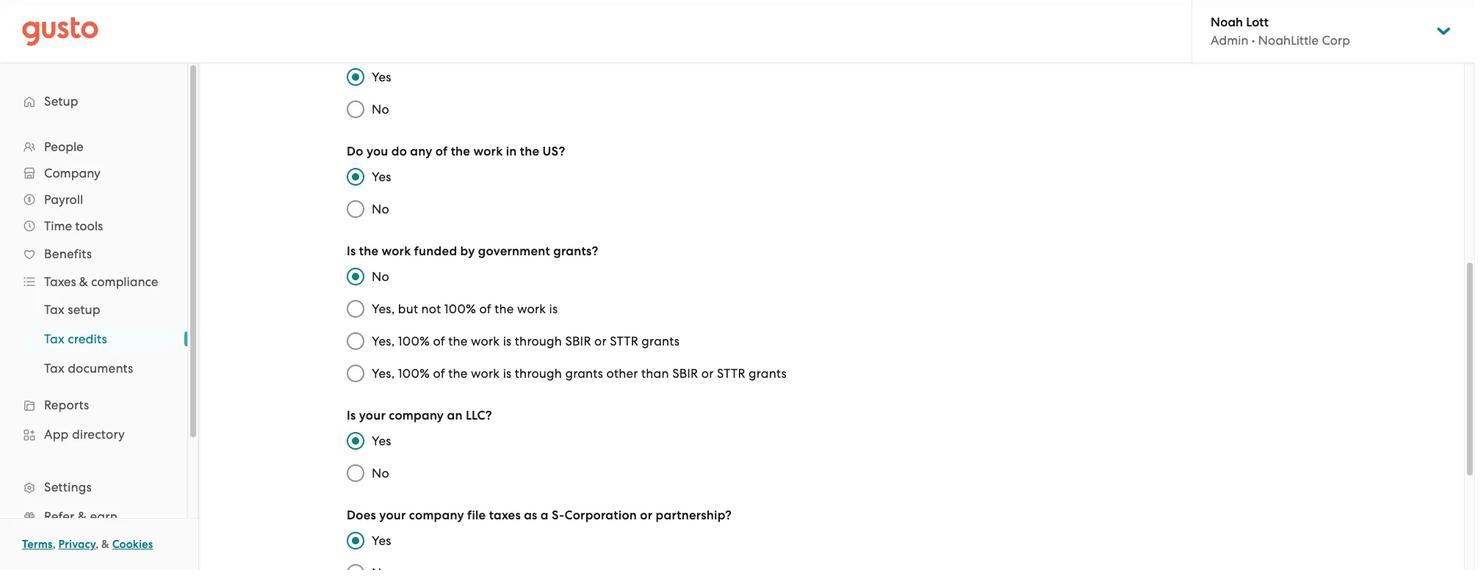 Task type: vqa. For each thing, say whether or not it's contained in the screenshot.
funded
yes



Task type: describe. For each thing, give the bounding box(es) containing it.
in
[[506, 144, 517, 159]]

do
[[347, 144, 363, 159]]

setup
[[44, 94, 78, 109]]

yes, but not 100% of the work is
[[372, 302, 558, 317]]

setup link
[[15, 88, 173, 115]]

people button
[[15, 134, 173, 160]]

Yes, 100% of the work is through SBIR or STTR grants radio
[[339, 325, 372, 358]]

time tools
[[44, 219, 103, 234]]

work up llc?
[[471, 367, 500, 381]]

documents
[[68, 361, 133, 376]]

yes for do
[[372, 170, 391, 184]]

yes radio for do
[[339, 161, 372, 193]]

& for earn
[[78, 510, 87, 525]]

noah
[[1211, 15, 1243, 30]]

through for grants
[[515, 367, 562, 381]]

0 vertical spatial 100%
[[444, 302, 476, 317]]

work down yes, but not 100% of the work is
[[471, 334, 500, 349]]

yes, 100% of the work is through grants other than sbir or sttr grants
[[372, 367, 787, 381]]

1 horizontal spatial grants
[[642, 334, 680, 349]]

the up yes, 100% of the work is through sbir or sttr grants at the left of page
[[495, 302, 514, 317]]

is for sbir
[[503, 334, 512, 349]]

not
[[421, 302, 441, 317]]

any
[[410, 144, 432, 159]]

1 no radio from the top
[[339, 93, 372, 126]]

you
[[366, 144, 388, 159]]

your for does
[[379, 508, 406, 524]]

reports link
[[15, 392, 173, 419]]

•
[[1252, 33, 1255, 48]]

tax setup link
[[26, 297, 173, 323]]

& for compliance
[[79, 275, 88, 289]]

partnership?
[[656, 508, 732, 524]]

do you do any of the work in the us?
[[347, 144, 565, 159]]

the up yes, but not 100% of the work is option
[[359, 244, 379, 259]]

taxes & compliance
[[44, 275, 158, 289]]

but
[[398, 302, 418, 317]]

tax for tax credits
[[44, 332, 65, 347]]

company for an
[[389, 408, 444, 424]]

setup
[[68, 303, 100, 317]]

settings link
[[15, 475, 173, 501]]

tax credits link
[[26, 326, 173, 353]]

1 yes radio from the top
[[339, 61, 372, 93]]

cookies
[[112, 538, 153, 552]]

by
[[460, 244, 475, 259]]

Yes, but not 100% of the work is radio
[[339, 293, 372, 325]]

4 no from the top
[[372, 466, 389, 481]]

time tools button
[[15, 213, 173, 239]]

grants?
[[553, 244, 598, 259]]

privacy link
[[58, 538, 96, 552]]

the right any
[[451, 144, 470, 159]]

1 , from the left
[[53, 538, 56, 552]]

s-
[[552, 508, 565, 524]]

1 vertical spatial sbir
[[672, 367, 698, 381]]

gusto navigation element
[[0, 63, 187, 571]]

3 no from the top
[[372, 270, 389, 284]]

the right in
[[520, 144, 539, 159]]

privacy
[[58, 538, 96, 552]]

work up yes, 100% of the work is through sbir or sttr grants at the left of page
[[517, 302, 546, 317]]

yes for is
[[372, 434, 391, 449]]

refer & earn
[[44, 510, 117, 525]]

than
[[641, 367, 669, 381]]

taxes & compliance button
[[15, 269, 173, 295]]

company
[[44, 166, 100, 181]]

0 horizontal spatial sttr
[[610, 334, 638, 349]]

payroll
[[44, 192, 83, 207]]

yes for does
[[372, 534, 391, 549]]

2 no from the top
[[372, 202, 389, 217]]

yes radio for does
[[339, 525, 372, 558]]

reports
[[44, 398, 89, 413]]

of up is your company an llc?
[[433, 367, 445, 381]]

1 horizontal spatial or
[[640, 508, 653, 524]]

corp
[[1322, 33, 1350, 48]]

tax setup
[[44, 303, 100, 317]]

0 horizontal spatial sbir
[[565, 334, 591, 349]]

1 horizontal spatial sttr
[[717, 367, 745, 381]]

of up yes, 100% of the work is through sbir or sttr grants at the left of page
[[479, 302, 491, 317]]

app directory
[[44, 428, 125, 442]]

is for is the work funded by government grants?
[[347, 244, 356, 259]]

compliance
[[91, 275, 158, 289]]

3 no radio from the top
[[339, 261, 372, 293]]

no radio for do
[[339, 193, 372, 226]]

lott
[[1246, 15, 1269, 30]]

refer
[[44, 510, 74, 525]]

other
[[607, 367, 638, 381]]

list containing tax setup
[[0, 295, 187, 383]]

0 horizontal spatial or
[[594, 334, 607, 349]]

2 vertical spatial &
[[101, 538, 109, 552]]



Task type: locate. For each thing, give the bounding box(es) containing it.
is up yes, 100% of the work is through sbir or sttr grants at the left of page
[[549, 302, 558, 317]]

tax for tax setup
[[44, 303, 65, 317]]

no up yes, but not 100% of the work is option
[[372, 270, 389, 284]]

tax inside 'tax setup' link
[[44, 303, 65, 317]]

does your company file taxes as a s-corporation or partnership?
[[347, 508, 732, 524]]

2 vertical spatial or
[[640, 508, 653, 524]]

is down yes, but not 100% of the work is
[[503, 334, 512, 349]]

2 is from the top
[[347, 408, 356, 424]]

is down yes, 100% of the work is through sbir or sttr grants at the left of page
[[503, 367, 512, 381]]

1 yes, from the top
[[372, 302, 395, 317]]

1 vertical spatial through
[[515, 367, 562, 381]]

app
[[44, 428, 69, 442]]

earn
[[90, 510, 117, 525]]

0 vertical spatial company
[[389, 408, 444, 424]]

yes, left but
[[372, 302, 395, 317]]

1 vertical spatial tax
[[44, 332, 65, 347]]

0 horizontal spatial ,
[[53, 538, 56, 552]]

no down you
[[372, 202, 389, 217]]

100% for yes, 100% of the work is through grants other than sbir or sttr grants
[[398, 367, 430, 381]]

,
[[53, 538, 56, 552], [96, 538, 99, 552]]

list containing people
[[0, 134, 187, 571]]

an
[[447, 408, 463, 424]]

company
[[389, 408, 444, 424], [409, 508, 464, 524]]

2 vertical spatial 100%
[[398, 367, 430, 381]]

2 yes, from the top
[[372, 334, 395, 349]]

the up an
[[448, 367, 468, 381]]

no radio for does
[[339, 558, 372, 571]]

2 vertical spatial yes,
[[372, 367, 395, 381]]

taxes
[[44, 275, 76, 289]]

funded
[[414, 244, 457, 259]]

directory
[[72, 428, 125, 442]]

0 vertical spatial sttr
[[610, 334, 638, 349]]

settings
[[44, 480, 92, 495]]

no down yes radio
[[372, 466, 389, 481]]

1 horizontal spatial ,
[[96, 538, 99, 552]]

2 yes radio from the top
[[339, 161, 372, 193]]

us?
[[543, 144, 565, 159]]

app directory link
[[15, 422, 173, 448]]

& right the "taxes"
[[79, 275, 88, 289]]

Yes radio
[[339, 61, 372, 93], [339, 161, 372, 193], [339, 525, 372, 558]]

2 yes from the top
[[372, 170, 391, 184]]

is
[[549, 302, 558, 317], [503, 334, 512, 349], [503, 367, 512, 381]]

no radio down the does
[[339, 558, 372, 571]]

1 vertical spatial company
[[409, 508, 464, 524]]

through
[[515, 334, 562, 349], [515, 367, 562, 381]]

Yes radio
[[339, 425, 372, 458]]

government
[[478, 244, 550, 259]]

is for grants
[[503, 367, 512, 381]]

of down not
[[433, 334, 445, 349]]

file
[[467, 508, 486, 524]]

1 vertical spatial yes,
[[372, 334, 395, 349]]

terms , privacy , & cookies
[[22, 538, 153, 552]]

benefits
[[44, 247, 92, 262]]

of
[[436, 144, 448, 159], [479, 302, 491, 317], [433, 334, 445, 349], [433, 367, 445, 381]]

tax for tax documents
[[44, 361, 65, 376]]

Yes, 100% of the work is through grants other than SBIR or STTR grants radio
[[339, 358, 372, 390]]

through up yes, 100% of the work is through grants other than sbir or sttr grants
[[515, 334, 562, 349]]

benefits link
[[15, 241, 173, 267]]

tax documents link
[[26, 356, 173, 382]]

No radio
[[339, 93, 372, 126], [339, 193, 372, 226], [339, 261, 372, 293], [339, 458, 372, 490], [339, 558, 372, 571]]

as
[[524, 508, 537, 524]]

2 horizontal spatial grants
[[749, 367, 787, 381]]

yes, down yes, 100% of the work is through sbir or sttr grants radio
[[372, 367, 395, 381]]

terms
[[22, 538, 53, 552]]

do
[[391, 144, 407, 159]]

noahlittle
[[1258, 33, 1319, 48]]

0 horizontal spatial grants
[[565, 367, 603, 381]]

taxes
[[489, 508, 521, 524]]

time
[[44, 219, 72, 234]]

0 vertical spatial tax
[[44, 303, 65, 317]]

0 vertical spatial is
[[347, 244, 356, 259]]

tax inside tax documents link
[[44, 361, 65, 376]]

& left earn at the bottom of the page
[[78, 510, 87, 525]]

admin
[[1211, 33, 1249, 48]]

company left file
[[409, 508, 464, 524]]

2 vertical spatial is
[[503, 367, 512, 381]]

yes, 100% of the work is through sbir or sttr grants
[[372, 334, 680, 349]]

& left cookies
[[101, 538, 109, 552]]

no radio for is
[[339, 458, 372, 490]]

company for file
[[409, 508, 464, 524]]

3 yes, from the top
[[372, 367, 395, 381]]

of right any
[[436, 144, 448, 159]]

no radio up the does
[[339, 458, 372, 490]]

2 vertical spatial yes radio
[[339, 525, 372, 558]]

no up you
[[372, 102, 389, 117]]

no radio down 'do'
[[339, 193, 372, 226]]

home image
[[22, 17, 98, 46]]

1 list from the top
[[0, 134, 187, 571]]

work
[[473, 144, 503, 159], [382, 244, 411, 259], [517, 302, 546, 317], [471, 334, 500, 349], [471, 367, 500, 381]]

sbir
[[565, 334, 591, 349], [672, 367, 698, 381]]

or right "corporation" on the left of the page
[[640, 508, 653, 524]]

is the work funded by government grants?
[[347, 244, 598, 259]]

or
[[594, 334, 607, 349], [701, 367, 714, 381], [640, 508, 653, 524]]

cookies button
[[112, 536, 153, 554]]

0 vertical spatial &
[[79, 275, 88, 289]]

1 no from the top
[[372, 102, 389, 117]]

2 , from the left
[[96, 538, 99, 552]]

100% down but
[[398, 334, 430, 349]]

100% right not
[[444, 302, 476, 317]]

4 yes from the top
[[372, 534, 391, 549]]

5 no radio from the top
[[339, 558, 372, 571]]

corporation
[[565, 508, 637, 524]]

1 horizontal spatial sbir
[[672, 367, 698, 381]]

sbir right than
[[672, 367, 698, 381]]

2 through from the top
[[515, 367, 562, 381]]

1 vertical spatial &
[[78, 510, 87, 525]]

your
[[359, 408, 386, 424], [379, 508, 406, 524]]

tax inside tax credits link
[[44, 332, 65, 347]]

1 vertical spatial sttr
[[717, 367, 745, 381]]

tax left credits
[[44, 332, 65, 347]]

1 through from the top
[[515, 334, 562, 349]]

2 vertical spatial tax
[[44, 361, 65, 376]]

0 vertical spatial through
[[515, 334, 562, 349]]

the
[[451, 144, 470, 159], [520, 144, 539, 159], [359, 244, 379, 259], [495, 302, 514, 317], [448, 334, 468, 349], [448, 367, 468, 381]]

company button
[[15, 160, 173, 187]]

or right than
[[701, 367, 714, 381]]

tax down the "taxes"
[[44, 303, 65, 317]]

terms link
[[22, 538, 53, 552]]

payroll button
[[15, 187, 173, 213]]

yes, for yes, 100% of the work is through sbir or sttr grants
[[372, 334, 395, 349]]

, down refer & earn link
[[96, 538, 99, 552]]

is
[[347, 244, 356, 259], [347, 408, 356, 424]]

tax credits
[[44, 332, 107, 347]]

through for sbir
[[515, 334, 562, 349]]

, left privacy
[[53, 538, 56, 552]]

tax down tax credits on the left of the page
[[44, 361, 65, 376]]

work left in
[[473, 144, 503, 159]]

2 no radio from the top
[[339, 193, 372, 226]]

is your company an llc?
[[347, 408, 492, 424]]

no radio up yes, 100% of the work is through sbir or sttr grants radio
[[339, 261, 372, 293]]

1 is from the top
[[347, 244, 356, 259]]

0 vertical spatial your
[[359, 408, 386, 424]]

is for is your company an llc?
[[347, 408, 356, 424]]

1 vertical spatial your
[[379, 508, 406, 524]]

sbir up yes, 100% of the work is through grants other than sbir or sttr grants
[[565, 334, 591, 349]]

tax
[[44, 303, 65, 317], [44, 332, 65, 347], [44, 361, 65, 376]]

& inside 'dropdown button'
[[79, 275, 88, 289]]

3 tax from the top
[[44, 361, 65, 376]]

through down yes, 100% of the work is through sbir or sttr grants at the left of page
[[515, 367, 562, 381]]

0 vertical spatial is
[[549, 302, 558, 317]]

2 tax from the top
[[44, 332, 65, 347]]

your for is
[[359, 408, 386, 424]]

llc?
[[466, 408, 492, 424]]

0 vertical spatial sbir
[[565, 334, 591, 349]]

or up yes, 100% of the work is through grants other than sbir or sttr grants
[[594, 334, 607, 349]]

no radio up 'do'
[[339, 93, 372, 126]]

refer & earn link
[[15, 504, 173, 530]]

credits
[[68, 332, 107, 347]]

yes, for yes, 100% of the work is through grants other than sbir or sttr grants
[[372, 367, 395, 381]]

is up yes radio
[[347, 408, 356, 424]]

tax documents
[[44, 361, 133, 376]]

work left "funded"
[[382, 244, 411, 259]]

1 tax from the top
[[44, 303, 65, 317]]

grants
[[642, 334, 680, 349], [565, 367, 603, 381], [749, 367, 787, 381]]

yes,
[[372, 302, 395, 317], [372, 334, 395, 349], [372, 367, 395, 381]]

0 vertical spatial yes,
[[372, 302, 395, 317]]

the down yes, but not 100% of the work is
[[448, 334, 468, 349]]

your up yes radio
[[359, 408, 386, 424]]

tools
[[75, 219, 103, 234]]

0 vertical spatial yes radio
[[339, 61, 372, 93]]

1 vertical spatial yes radio
[[339, 161, 372, 193]]

yes
[[372, 70, 391, 84], [372, 170, 391, 184], [372, 434, 391, 449], [372, 534, 391, 549]]

4 no radio from the top
[[339, 458, 372, 490]]

no
[[372, 102, 389, 117], [372, 202, 389, 217], [372, 270, 389, 284], [372, 466, 389, 481]]

yes, for yes, but not 100% of the work is
[[372, 302, 395, 317]]

a
[[541, 508, 549, 524]]

100%
[[444, 302, 476, 317], [398, 334, 430, 349], [398, 367, 430, 381]]

100% for yes, 100% of the work is through sbir or sttr grants
[[398, 334, 430, 349]]

2 horizontal spatial or
[[701, 367, 714, 381]]

your right the does
[[379, 508, 406, 524]]

1 vertical spatial or
[[701, 367, 714, 381]]

1 vertical spatial 100%
[[398, 334, 430, 349]]

3 yes radio from the top
[[339, 525, 372, 558]]

sttr
[[610, 334, 638, 349], [717, 367, 745, 381]]

list
[[0, 134, 187, 571], [0, 295, 187, 383]]

company left an
[[389, 408, 444, 424]]

yes, up 'yes, 100% of the work is through grants other than sbir or sttr grants' "radio"
[[372, 334, 395, 349]]

1 vertical spatial is
[[503, 334, 512, 349]]

2 list from the top
[[0, 295, 187, 383]]

100% up is your company an llc?
[[398, 367, 430, 381]]

people
[[44, 140, 84, 154]]

does
[[347, 508, 376, 524]]

0 vertical spatial or
[[594, 334, 607, 349]]

noah lott admin • noahlittle corp
[[1211, 15, 1350, 48]]

is up yes, but not 100% of the work is option
[[347, 244, 356, 259]]

1 vertical spatial is
[[347, 408, 356, 424]]

3 yes from the top
[[372, 434, 391, 449]]

1 yes from the top
[[372, 70, 391, 84]]



